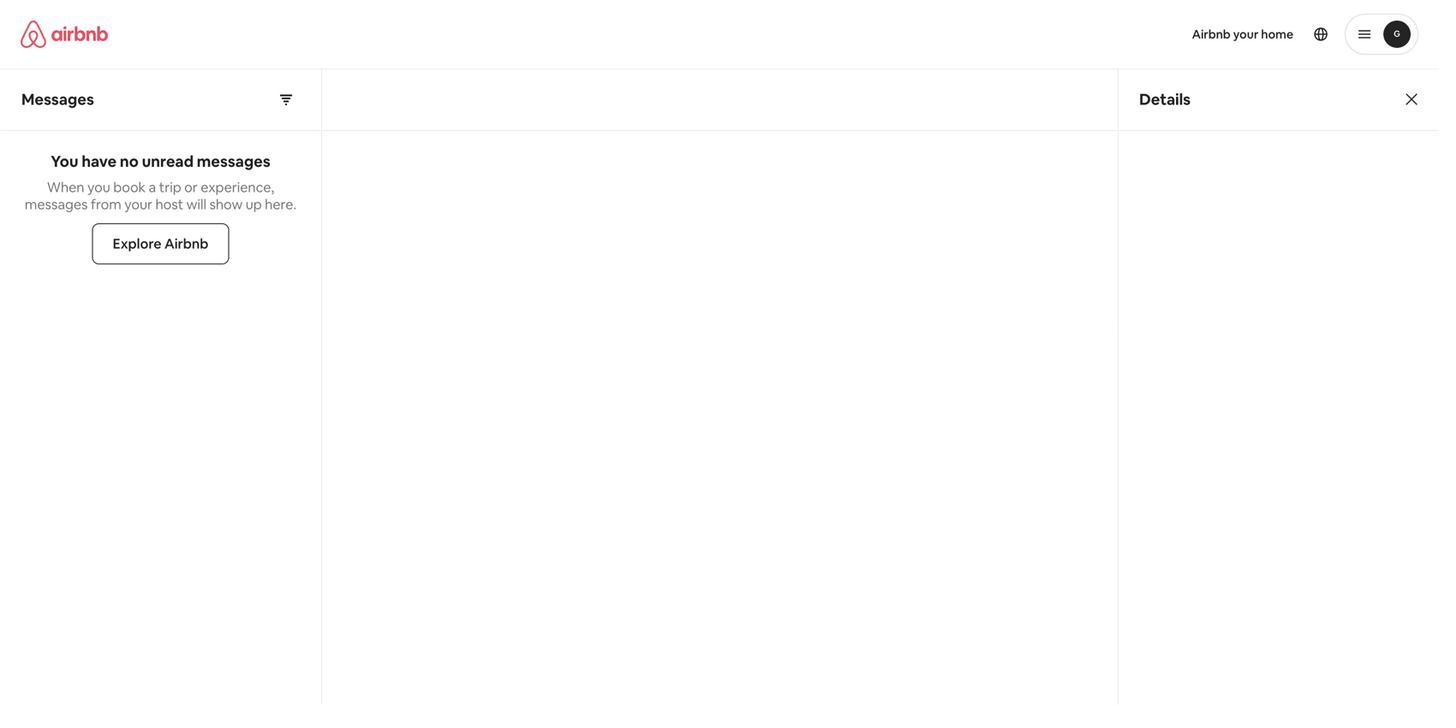 Task type: describe. For each thing, give the bounding box(es) containing it.
0 vertical spatial messages
[[197, 152, 270, 172]]

airbnb your home
[[1192, 27, 1294, 42]]

you have no unread messages when you book a trip or experience, messages from your host will show up here.
[[25, 152, 296, 213]]

explore
[[113, 235, 162, 253]]

from
[[91, 196, 121, 213]]

have
[[82, 152, 117, 172]]

profile element
[[740, 0, 1419, 69]]

messaging page main contents element
[[0, 69, 1439, 706]]

or
[[184, 179, 198, 196]]

trip
[[159, 179, 181, 196]]

explore airbnb link
[[92, 224, 229, 265]]

your inside profile element
[[1233, 27, 1259, 42]]

airbnb your home link
[[1182, 16, 1304, 52]]

filter conversations. current filter: all conversations image
[[279, 93, 293, 107]]

experience,
[[201, 179, 274, 196]]

details
[[1139, 90, 1191, 110]]

1 vertical spatial messages
[[25, 196, 88, 213]]

your inside you have no unread messages when you book a trip or experience, messages from your host will show up here.
[[124, 196, 152, 213]]

unread
[[142, 152, 194, 172]]

show
[[209, 196, 243, 213]]

airbnb inside profile element
[[1192, 27, 1231, 42]]



Task type: vqa. For each thing, say whether or not it's contained in the screenshot.
2nd Private
no



Task type: locate. For each thing, give the bounding box(es) containing it.
0 vertical spatial your
[[1233, 27, 1259, 42]]

airbnb down will
[[164, 235, 209, 253]]

messages
[[21, 90, 94, 110]]

your left host
[[124, 196, 152, 213]]

1 horizontal spatial your
[[1233, 27, 1259, 42]]

messages up experience,
[[197, 152, 270, 172]]

0 horizontal spatial airbnb
[[164, 235, 209, 253]]

your left home on the right of page
[[1233, 27, 1259, 42]]

messages down you
[[25, 196, 88, 213]]

a
[[149, 179, 156, 196]]

will
[[186, 196, 206, 213]]

no
[[120, 152, 139, 172]]

home
[[1261, 27, 1294, 42]]

airbnb left home on the right of page
[[1192, 27, 1231, 42]]

up
[[246, 196, 262, 213]]

you
[[51, 152, 78, 172]]

0 horizontal spatial your
[[124, 196, 152, 213]]

when
[[47, 179, 84, 196]]

1 horizontal spatial airbnb
[[1192, 27, 1231, 42]]

airbnb inside messaging page main contents element
[[164, 235, 209, 253]]

1 vertical spatial airbnb
[[164, 235, 209, 253]]

here.
[[265, 196, 296, 213]]

1 vertical spatial your
[[124, 196, 152, 213]]

1 horizontal spatial messages
[[197, 152, 270, 172]]

explore airbnb
[[113, 235, 209, 253]]

your
[[1233, 27, 1259, 42], [124, 196, 152, 213]]

book
[[113, 179, 146, 196]]

0 horizontal spatial messages
[[25, 196, 88, 213]]

0 vertical spatial airbnb
[[1192, 27, 1231, 42]]

you
[[87, 179, 110, 196]]

airbnb
[[1192, 27, 1231, 42], [164, 235, 209, 253]]

host
[[155, 196, 183, 213]]

messages
[[197, 152, 270, 172], [25, 196, 88, 213]]



